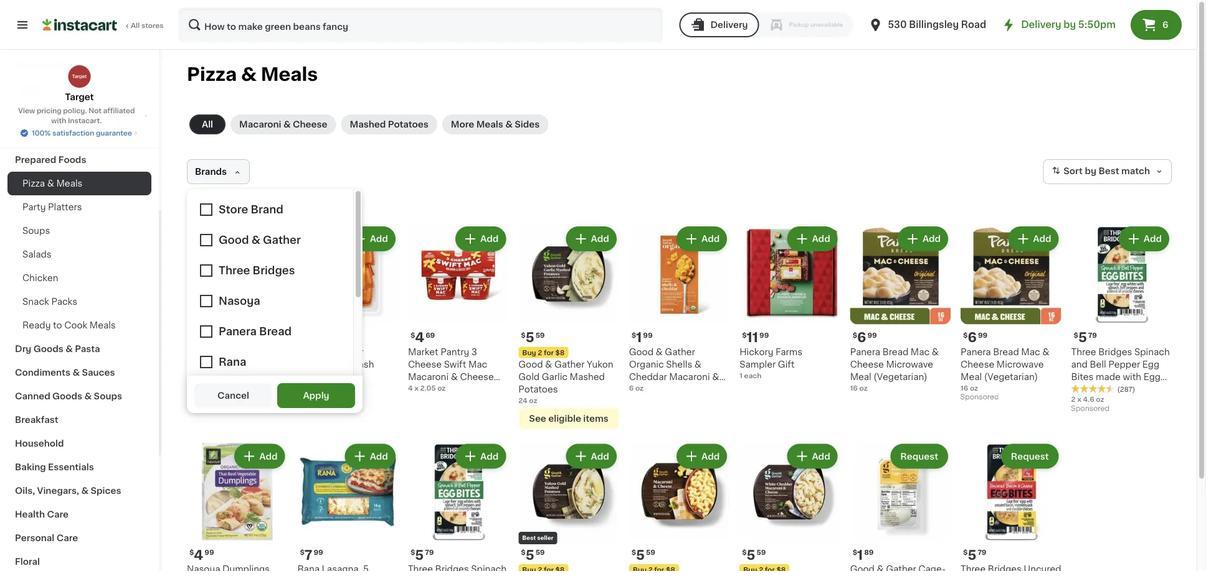 Task type: vqa. For each thing, say whether or not it's contained in the screenshot.


Task type: describe. For each thing, give the bounding box(es) containing it.
not
[[89, 107, 102, 114]]

2 bread from the left
[[993, 348, 1019, 357]]

$ 11 99
[[742, 331, 769, 344]]

for
[[544, 349, 554, 356]]

prepared foods link
[[7, 148, 151, 172]]

oz inside good & gather butternut squash ravioli 9 oz
[[304, 385, 312, 392]]

candy
[[59, 61, 89, 70]]

good for good & gather organic shells & cheddar macaroni & cheese
[[629, 348, 653, 357]]

garlic
[[542, 373, 567, 382]]

personal
[[15, 535, 54, 543]]

crushed
[[187, 373, 224, 382]]

2 panera from the left
[[961, 348, 991, 357]]

1 horizontal spatial 79
[[978, 550, 986, 557]]

potatoes inside good & gather yukon gold garlic mashed potatoes 24 oz
[[519, 385, 558, 394]]

69
[[426, 332, 435, 339]]

tomatoes
[[240, 410, 283, 419]]

health
[[15, 511, 45, 520]]

0 vertical spatial 7
[[194, 331, 202, 344]]

more meals & sides link
[[442, 115, 548, 135]]

0 horizontal spatial 79
[[425, 550, 434, 557]]

organic
[[629, 360, 664, 369]]

mashed inside good & gather yukon gold garlic mashed potatoes 24 oz
[[570, 373, 605, 382]]

x for 2
[[1077, 396, 1081, 403]]

gather for margherita
[[223, 348, 253, 357]]

15.5
[[187, 385, 201, 392]]

gold
[[519, 373, 540, 382]]

butternut
[[297, 360, 339, 369]]

mashed potatoes
[[350, 120, 429, 129]]

view pricing policy. not affiliated with instacart. link
[[10, 106, 149, 126]]

$ inside $ 1 99
[[632, 332, 636, 339]]

$ 4 99
[[189, 549, 214, 562]]

9
[[297, 385, 302, 392]]

& inside good & gather butternut squash ravioli 9 oz
[[324, 348, 331, 357]]

1 horizontal spatial $ 5 79
[[963, 549, 986, 562]]

0 horizontal spatial 2
[[538, 349, 542, 356]]

delivery for delivery by 5:50pm
[[1021, 20, 1061, 29]]

care for health care
[[47, 511, 68, 520]]

and
[[223, 398, 240, 406]]

three bridges spinach and bell pepper egg bites made with egg white
[[1071, 348, 1170, 394]]

24
[[519, 397, 527, 404]]

brands button
[[187, 159, 250, 184]]

match
[[1121, 167, 1150, 176]]

baking essentials
[[15, 463, 94, 472]]

basil
[[196, 423, 217, 431]]

request button for 1
[[892, 446, 947, 468]]

with inside view pricing policy. not affiliated with instacart.
[[51, 117, 66, 124]]

oils, vinegars, & spices link
[[7, 480, 151, 503]]

foods
[[58, 156, 86, 164]]

frozen link
[[7, 77, 151, 101]]

5:50pm
[[1078, 20, 1116, 29]]

goods for canned
[[52, 392, 82, 401]]

all link
[[189, 115, 226, 135]]

2 (vegetarian) from the left
[[984, 373, 1038, 382]]

product group containing 11
[[740, 224, 840, 381]]

2 microwave from the left
[[997, 360, 1044, 369]]

goods for dry
[[33, 345, 63, 354]]

request button for 5
[[1002, 446, 1058, 468]]

0 vertical spatial with
[[237, 360, 257, 369]]

see eligible items
[[529, 415, 608, 423]]

eligible
[[548, 415, 581, 423]]

instacart logo image
[[42, 17, 117, 32]]

baking essentials link
[[7, 456, 151, 480]]

by for delivery
[[1064, 20, 1076, 29]]

1 horizontal spatial mac
[[911, 348, 930, 357]]

dry goods & pasta link
[[7, 338, 151, 361]]

target logo image
[[68, 65, 91, 88]]

stock
[[229, 397, 248, 404]]

party
[[22, 203, 46, 212]]

2 meal from the left
[[961, 373, 982, 382]]

wood-
[[252, 423, 282, 431]]

mac inside market pantry 3 cheese swift mac macaroni & cheese cups
[[468, 360, 487, 369]]

ready
[[22, 321, 51, 330]]

sauces
[[82, 369, 115, 378]]

sponsored badge image for 5
[[1071, 406, 1109, 413]]

more meals & sides
[[451, 120, 540, 129]]

ready to cook meals link
[[7, 314, 151, 338]]

$ 4 69
[[410, 331, 435, 344]]

2 horizontal spatial 79
[[1088, 332, 1097, 339]]

health care
[[15, 511, 68, 520]]

15.5 oz
[[187, 385, 211, 392]]

vinegars,
[[37, 487, 79, 496]]

530 billingsley road
[[888, 20, 986, 29]]

many in stock
[[199, 397, 248, 404]]

3
[[471, 348, 477, 357]]

cook
[[64, 321, 87, 330]]

bridges
[[1098, 348, 1132, 357]]

frozen
[[15, 85, 45, 93]]

4 for $ 4 69
[[415, 331, 424, 344]]

seafood
[[50, 37, 87, 46]]

pasta
[[75, 345, 100, 354]]

sort by
[[1064, 167, 1096, 176]]

to
[[53, 321, 62, 330]]

0 horizontal spatial potatoes
[[388, 120, 429, 129]]

by for sort
[[1085, 167, 1096, 176]]

sampler
[[740, 360, 776, 369]]

fired
[[187, 435, 207, 444]]

gather for organic
[[665, 348, 695, 357]]

cancel
[[217, 392, 249, 401]]

sponsored badge image for 6
[[961, 394, 998, 401]]

cups
[[408, 385, 431, 394]]

target
[[65, 93, 94, 102]]

1 panera bread mac & cheese microwave meal (vegetarian) 16 oz from the left
[[850, 348, 939, 392]]

stores
[[141, 22, 164, 29]]

meat & seafood link
[[7, 30, 151, 54]]

mashed potatoes link
[[341, 115, 437, 135]]

policy.
[[63, 107, 87, 114]]

in
[[221, 397, 227, 404]]

1 vertical spatial pizza
[[22, 179, 45, 188]]

cancel button
[[194, 384, 272, 409]]

1 horizontal spatial 7
[[304, 549, 312, 562]]

request for 1
[[900, 453, 938, 461]]

1 vertical spatial egg
[[1144, 373, 1161, 382]]

brands
[[195, 168, 227, 176]]

meat
[[15, 37, 38, 46]]

0 vertical spatial egg
[[1142, 360, 1159, 369]]

$ 1 99
[[632, 331, 653, 344]]

delivery by 5:50pm
[[1021, 20, 1116, 29]]

0 horizontal spatial $ 5 79
[[410, 549, 434, 562]]

market
[[408, 348, 438, 357]]

leaves
[[219, 423, 250, 431]]

crust
[[209, 435, 233, 444]]

4.6
[[1083, 396, 1094, 403]]

request for 5
[[1011, 453, 1049, 461]]

1 panera from the left
[[850, 348, 880, 357]]

1 (vegetarian) from the left
[[874, 373, 927, 382]]

white
[[1071, 385, 1097, 394]]

macaroni inside market pantry 3 cheese swift mac macaroni & cheese cups
[[408, 373, 449, 382]]

deli link
[[7, 125, 151, 148]]



Task type: locate. For each thing, give the bounding box(es) containing it.
0 vertical spatial pizza & meals
[[187, 66, 318, 83]]

good inside good & gather butternut squash ravioli 9 oz
[[297, 348, 322, 357]]

1 16 from the left
[[850, 385, 858, 392]]

best for best match
[[1099, 167, 1119, 176]]

with up basil
[[187, 410, 207, 419]]

pizza & meals inside pizza & meals link
[[22, 179, 82, 188]]

2 horizontal spatial macaroni
[[669, 373, 710, 382]]

1 left each
[[740, 373, 743, 379]]

1 horizontal spatial delivery
[[1021, 20, 1061, 29]]

snacks
[[15, 61, 48, 70]]

1 request button from the left
[[892, 446, 947, 468]]

1 meal from the left
[[850, 373, 871, 382]]

0 horizontal spatial all
[[131, 22, 140, 29]]

best left match
[[1099, 167, 1119, 176]]

1 vertical spatial sponsored badge image
[[1071, 406, 1109, 413]]

potatoes down the "gold"
[[519, 385, 558, 394]]

0 horizontal spatial request
[[900, 453, 938, 461]]

hickory
[[740, 348, 773, 357]]

bread
[[883, 348, 908, 357], [993, 348, 1019, 357]]

snack packs
[[22, 298, 77, 307]]

2 vertical spatial pizza
[[236, 435, 258, 444]]

canned
[[15, 392, 50, 401]]

topped
[[243, 398, 276, 406]]

0 horizontal spatial delivery
[[710, 21, 748, 29]]

1 horizontal spatial potatoes
[[519, 385, 558, 394]]

1 bread from the left
[[883, 348, 908, 357]]

0 vertical spatial goods
[[33, 345, 63, 354]]

margherita
[[187, 360, 234, 369]]

1 vertical spatial care
[[56, 535, 78, 543]]

1 vertical spatial pizza & meals
[[22, 179, 82, 188]]

1 horizontal spatial mashed
[[570, 373, 605, 382]]

1 vertical spatial mashed
[[570, 373, 605, 382]]

squash
[[342, 360, 374, 369]]

1 horizontal spatial microwave
[[997, 360, 1044, 369]]

0 vertical spatial 1
[[636, 331, 642, 344]]

0 vertical spatial sponsored badge image
[[961, 394, 998, 401]]

meals right cook
[[90, 321, 116, 330]]

1 for $ 1 99
[[636, 331, 642, 344]]

2 left the for
[[538, 349, 542, 356]]

530 billingsley road button
[[868, 7, 986, 42]]

microwave
[[886, 360, 933, 369], [997, 360, 1044, 369]]

gather inside good & gather yukon gold garlic mashed potatoes 24 oz
[[554, 360, 585, 369]]

0 horizontal spatial $ 6 99
[[853, 331, 877, 344]]

0 horizontal spatial microwave
[[886, 360, 933, 369]]

0 vertical spatial 4
[[415, 331, 424, 344]]

1 vertical spatial 2
[[1071, 396, 1076, 403]]

1 horizontal spatial bread
[[993, 348, 1019, 357]]

2 $ 6 99 from the left
[[963, 331, 988, 344]]

1 horizontal spatial by
[[1085, 167, 1096, 176]]

all left stores
[[131, 22, 140, 29]]

0 horizontal spatial request button
[[892, 446, 947, 468]]

0 vertical spatial x
[[414, 385, 418, 392]]

1 request from the left
[[900, 453, 938, 461]]

view pricing policy. not affiliated with instacart.
[[18, 107, 135, 124]]

1 vertical spatial best
[[522, 536, 536, 542]]

1 vertical spatial 7
[[304, 549, 312, 562]]

snack
[[22, 298, 49, 307]]

1 for $ 1 89
[[857, 549, 863, 562]]

2 horizontal spatial 1
[[857, 549, 863, 562]]

1 horizontal spatial request
[[1011, 453, 1049, 461]]

road
[[961, 20, 986, 29]]

1 horizontal spatial (vegetarian)
[[984, 373, 1038, 382]]

$ inside the $ 4 99
[[189, 550, 194, 557]]

$ inside $ 4 69
[[410, 332, 415, 339]]

0 vertical spatial 2
[[538, 349, 542, 356]]

with up the tomato
[[237, 360, 257, 369]]

2 horizontal spatial mac
[[1021, 348, 1040, 357]]

0 horizontal spatial (vegetarian)
[[874, 373, 927, 382]]

0 horizontal spatial soups
[[22, 227, 50, 235]]

1 microwave from the left
[[886, 360, 933, 369]]

goods down condiments & sauces
[[52, 392, 82, 401]]

pepper
[[1108, 360, 1140, 369]]

billingsley
[[909, 20, 959, 29]]

ravioli
[[297, 373, 326, 382]]

99 inside $ 1 99
[[643, 332, 653, 339]]

potatoes left more
[[388, 120, 429, 129]]

Search field
[[179, 9, 662, 41]]

swift
[[444, 360, 466, 369]]

yukon
[[587, 360, 613, 369]]

delivery button
[[679, 12, 759, 37]]

deli
[[15, 132, 33, 141]]

meals up macaroni & cheese
[[261, 66, 318, 83]]

1 horizontal spatial sponsored badge image
[[1071, 406, 1109, 413]]

0 horizontal spatial bread
[[883, 348, 908, 357]]

oz inside good & gather yukon gold garlic mashed potatoes 24 oz
[[529, 397, 537, 404]]

gather down $8
[[554, 360, 585, 369]]

gather inside good & gather margherita with crushed tomato sauce, mozzarella cheese and topped with grilled tomatoes & basil leaves wood- fired crust pizza
[[223, 348, 253, 357]]

1 horizontal spatial with
[[1123, 373, 1141, 382]]

care up floral link
[[56, 535, 78, 543]]

x left 2.05
[[414, 385, 418, 392]]

0 horizontal spatial macaroni
[[239, 120, 281, 129]]

panera
[[850, 348, 880, 357], [961, 348, 991, 357]]

pizza & meals up party platters
[[22, 179, 82, 188]]

condiments & sauces
[[15, 369, 115, 378]]

1 horizontal spatial request button
[[1002, 446, 1058, 468]]

best for best seller
[[522, 536, 536, 542]]

$ inside $ 11 99
[[742, 332, 747, 339]]

6 inside button
[[1162, 21, 1168, 29]]

soups down sauces
[[94, 392, 122, 401]]

good for good & gather margherita with crushed tomato sauce, mozzarella cheese and topped with grilled tomatoes & basil leaves wood- fired crust pizza
[[187, 348, 211, 357]]

soups up salads
[[22, 227, 50, 235]]

99 inside 7 99
[[203, 332, 213, 339]]

condiments & sauces link
[[7, 361, 151, 385]]

household
[[15, 440, 64, 449]]

1 horizontal spatial panera bread mac & cheese microwave meal (vegetarian) 16 oz
[[961, 348, 1049, 392]]

99 inside $ 11 99
[[759, 332, 769, 339]]

by inside "field"
[[1085, 167, 1096, 176]]

meals
[[261, 66, 318, 83], [476, 120, 503, 129], [56, 179, 82, 188], [90, 321, 116, 330]]

0 horizontal spatial x
[[414, 385, 418, 392]]

floral
[[15, 558, 40, 567]]

meals down foods
[[56, 179, 82, 188]]

& inside "link"
[[505, 120, 513, 129]]

packs
[[51, 298, 77, 307]]

1 horizontal spatial meal
[[961, 373, 982, 382]]

cheese inside good & gather organic shells & cheddar macaroni & cheese
[[629, 385, 663, 394]]

1 vertical spatial all
[[202, 120, 213, 129]]

farms
[[776, 348, 802, 357]]

0 horizontal spatial with
[[51, 117, 66, 124]]

0 horizontal spatial by
[[1064, 20, 1076, 29]]

1 inside hickory farms sampler gift 1 each
[[740, 373, 743, 379]]

macaroni up 2.05
[[408, 373, 449, 382]]

0 vertical spatial by
[[1064, 20, 1076, 29]]

0 horizontal spatial mashed
[[350, 120, 386, 129]]

bites
[[1071, 373, 1094, 382]]

by left 5:50pm
[[1064, 20, 1076, 29]]

baking
[[15, 463, 46, 472]]

gather inside good & gather organic shells & cheddar macaroni & cheese
[[665, 348, 695, 357]]

0 vertical spatial mashed
[[350, 120, 386, 129]]

0 horizontal spatial 7
[[194, 331, 202, 344]]

2
[[538, 349, 542, 356], [1071, 396, 1076, 403]]

1 vertical spatial with
[[187, 410, 207, 419]]

best
[[1099, 167, 1119, 176], [522, 536, 536, 542]]

mac
[[911, 348, 930, 357], [1021, 348, 1040, 357], [468, 360, 487, 369]]

1 vertical spatial with
[[1123, 373, 1141, 382]]

with up (287)
[[1123, 373, 1141, 382]]

good down buy
[[519, 360, 543, 369]]

gather inside good & gather butternut squash ravioli 9 oz
[[333, 348, 364, 357]]

x for 4
[[414, 385, 418, 392]]

pizza & meals link
[[7, 172, 151, 196]]

best seller
[[522, 536, 554, 542]]

pizza inside good & gather margherita with crushed tomato sauce, mozzarella cheese and topped with grilled tomatoes & basil leaves wood- fired crust pizza
[[236, 435, 258, 444]]

product group containing add
[[297, 224, 398, 393]]

2 vertical spatial 4
[[194, 549, 203, 562]]

macaroni right "all" 'link'
[[239, 120, 281, 129]]

$ inside $ 7 99
[[300, 550, 304, 557]]

2 horizontal spatial $ 5 79
[[1074, 331, 1097, 344]]

best left seller
[[522, 536, 536, 542]]

good for good & gather yukon gold garlic mashed potatoes 24 oz
[[519, 360, 543, 369]]

1 horizontal spatial $ 6 99
[[963, 331, 988, 344]]

99
[[203, 332, 213, 339], [643, 332, 653, 339], [759, 332, 769, 339], [867, 332, 877, 339], [978, 332, 988, 339], [204, 550, 214, 557], [314, 550, 323, 557]]

gather up shells
[[665, 348, 695, 357]]

made
[[1096, 373, 1121, 382]]

1 vertical spatial potatoes
[[519, 385, 558, 394]]

1 vertical spatial 1
[[740, 373, 743, 379]]

all for all
[[202, 120, 213, 129]]

pizza down leaves in the bottom of the page
[[236, 435, 258, 444]]

sides
[[515, 120, 540, 129]]

request
[[900, 453, 938, 461], [1011, 453, 1049, 461]]

None search field
[[178, 7, 663, 42]]

0 horizontal spatial 1
[[636, 331, 642, 344]]

1 horizontal spatial all
[[202, 120, 213, 129]]

1 horizontal spatial 4
[[408, 385, 413, 392]]

& inside good & gather yukon gold garlic mashed potatoes 24 oz
[[545, 360, 552, 369]]

2 panera bread mac & cheese microwave meal (vegetarian) 16 oz from the left
[[961, 348, 1049, 392]]

dry goods & pasta
[[15, 345, 100, 354]]

100%
[[32, 130, 51, 137]]

4 x 2.05 oz
[[408, 385, 446, 392]]

1 horizontal spatial best
[[1099, 167, 1119, 176]]

1 horizontal spatial macaroni
[[408, 373, 449, 382]]

care down vinegars,
[[47, 511, 68, 520]]

4
[[415, 331, 424, 344], [408, 385, 413, 392], [194, 549, 203, 562]]

0 horizontal spatial with
[[187, 410, 207, 419]]

1 horizontal spatial pizza & meals
[[187, 66, 318, 83]]

0 horizontal spatial 16
[[850, 385, 858, 392]]

$ inside $ 1 89
[[853, 550, 857, 557]]

1 horizontal spatial with
[[237, 360, 257, 369]]

best inside 'best match sort by' "field"
[[1099, 167, 1119, 176]]

1 vertical spatial goods
[[52, 392, 82, 401]]

0 horizontal spatial mac
[[468, 360, 487, 369]]

cheese inside good & gather margherita with crushed tomato sauce, mozzarella cheese and topped with grilled tomatoes & basil leaves wood- fired crust pizza
[[187, 398, 221, 406]]

goods up condiments
[[33, 345, 63, 354]]

gather
[[223, 348, 253, 357], [333, 348, 364, 357], [665, 348, 695, 357], [554, 360, 585, 369]]

1 $ 6 99 from the left
[[853, 331, 877, 344]]

all for all stores
[[131, 22, 140, 29]]

gather for butternut
[[333, 348, 364, 357]]

7
[[194, 331, 202, 344], [304, 549, 312, 562]]

0 vertical spatial pizza
[[187, 66, 237, 83]]

platters
[[48, 203, 82, 212]]

pricing
[[37, 107, 61, 114]]

delivery inside button
[[710, 21, 748, 29]]

meat & seafood
[[15, 37, 87, 46]]

sponsored badge image
[[961, 394, 998, 401], [1071, 406, 1109, 413]]

99 inside $ 7 99
[[314, 550, 323, 557]]

pizza & meals up macaroni & cheese
[[187, 66, 318, 83]]

pizza up "all" 'link'
[[187, 66, 237, 83]]

$ 6 99
[[853, 331, 877, 344], [963, 331, 988, 344]]

prepared foods
[[15, 156, 86, 164]]

good inside good & gather organic shells & cheddar macaroni & cheese
[[629, 348, 653, 357]]

by right "sort"
[[1085, 167, 1096, 176]]

good inside good & gather margherita with crushed tomato sauce, mozzarella cheese and topped with grilled tomatoes & basil leaves wood- fired crust pizza
[[187, 348, 211, 357]]

$5.79 element
[[297, 330, 398, 346]]

1 horizontal spatial 16
[[961, 385, 968, 392]]

all up brands
[[202, 120, 213, 129]]

0 horizontal spatial panera
[[850, 348, 880, 357]]

hickory farms sampler gift 1 each
[[740, 348, 802, 379]]

0 horizontal spatial sponsored badge image
[[961, 394, 998, 401]]

pizza up party
[[22, 179, 45, 188]]

2 16 from the left
[[961, 385, 968, 392]]

0 horizontal spatial 4
[[194, 549, 203, 562]]

chicken link
[[7, 267, 151, 290]]

good up organic
[[629, 348, 653, 357]]

2 down white
[[1071, 396, 1076, 403]]

best match
[[1099, 167, 1150, 176]]

delivery for delivery
[[710, 21, 748, 29]]

1 horizontal spatial 2
[[1071, 396, 1076, 403]]

1 vertical spatial x
[[1077, 396, 1081, 403]]

potatoes
[[388, 120, 429, 129], [519, 385, 558, 394]]

x left 4.6
[[1077, 396, 1081, 403]]

gather down the $5.79 element
[[333, 348, 364, 357]]

good for good & gather butternut squash ravioli 9 oz
[[297, 348, 322, 357]]

4 for $ 4 99
[[194, 549, 203, 562]]

sort
[[1064, 167, 1083, 176]]

product group
[[187, 224, 287, 444], [297, 224, 398, 393], [408, 224, 509, 394], [519, 224, 619, 430], [629, 224, 730, 394], [740, 224, 840, 381], [850, 224, 951, 393], [961, 224, 1061, 405], [1071, 224, 1172, 416], [187, 442, 287, 572], [297, 442, 398, 572], [408, 442, 509, 572], [519, 442, 619, 572], [629, 442, 730, 572], [740, 442, 840, 572], [850, 442, 951, 572], [961, 442, 1061, 572]]

delivery by 5:50pm link
[[1001, 17, 1116, 32]]

dry
[[15, 345, 31, 354]]

gather up the tomato
[[223, 348, 253, 357]]

gather for yukon
[[554, 360, 585, 369]]

and
[[1071, 360, 1088, 369]]

cheddar
[[629, 373, 667, 382]]

1 horizontal spatial 1
[[740, 373, 743, 379]]

meals inside "link"
[[476, 120, 503, 129]]

bell
[[1090, 360, 1106, 369]]

spinach
[[1134, 348, 1170, 357]]

panera bread mac & cheese microwave meal (vegetarian) 16 oz
[[850, 348, 939, 392], [961, 348, 1049, 392]]

1 left 89
[[857, 549, 863, 562]]

Best match Sort by field
[[1043, 159, 1172, 184]]

party platters link
[[7, 196, 151, 219]]

macaroni down shells
[[669, 373, 710, 382]]

1 horizontal spatial soups
[[94, 392, 122, 401]]

0 horizontal spatial pizza & meals
[[22, 179, 82, 188]]

$ 1 89
[[853, 549, 874, 562]]

0 horizontal spatial panera bread mac & cheese microwave meal (vegetarian) 16 oz
[[850, 348, 939, 392]]

good & gather butternut squash ravioli 9 oz
[[297, 348, 374, 392]]

5
[[526, 331, 534, 344], [1078, 331, 1087, 344], [415, 549, 424, 562], [526, 549, 534, 562], [636, 549, 645, 562], [747, 549, 755, 562], [968, 549, 976, 562]]

service type group
[[679, 12, 853, 37]]

market pantry 3 cheese swift mac macaroni & cheese cups
[[408, 348, 494, 394]]

0 vertical spatial potatoes
[[388, 120, 429, 129]]

with down pricing
[[51, 117, 66, 124]]

2 request button from the left
[[1002, 446, 1058, 468]]

1 up organic
[[636, 331, 642, 344]]

soups link
[[7, 219, 151, 243]]

meals right more
[[476, 120, 503, 129]]

target link
[[65, 65, 94, 103]]

care for personal care
[[56, 535, 78, 543]]

2 request from the left
[[1011, 453, 1049, 461]]

add button
[[236, 228, 284, 250], [346, 228, 394, 250], [457, 228, 505, 250], [567, 228, 615, 250], [678, 228, 726, 250], [788, 228, 836, 250], [899, 228, 947, 250], [1009, 228, 1058, 250], [1120, 228, 1168, 250], [236, 446, 284, 468], [346, 446, 394, 468], [457, 446, 505, 468], [567, 446, 615, 468], [678, 446, 726, 468], [788, 446, 836, 468]]

0 vertical spatial soups
[[22, 227, 50, 235]]

egg
[[1142, 360, 1159, 369], [1144, 373, 1161, 382]]

with inside three bridges spinach and bell pepper egg bites made with egg white
[[1123, 373, 1141, 382]]

tomato
[[226, 373, 259, 382]]

0 vertical spatial care
[[47, 511, 68, 520]]

good inside good & gather yukon gold garlic mashed potatoes 24 oz
[[519, 360, 543, 369]]

macaroni inside good & gather organic shells & cheddar macaroni & cheese
[[669, 373, 710, 382]]

1 vertical spatial 4
[[408, 385, 413, 392]]

essentials
[[48, 463, 94, 472]]

0 vertical spatial best
[[1099, 167, 1119, 176]]

1 horizontal spatial x
[[1077, 396, 1081, 403]]

all inside 'link'
[[202, 120, 213, 129]]

2 vertical spatial 1
[[857, 549, 863, 562]]

meal
[[850, 373, 871, 382], [961, 373, 982, 382]]

good up butternut
[[297, 348, 322, 357]]

0 vertical spatial all
[[131, 22, 140, 29]]

oils, vinegars, & spices
[[15, 487, 121, 496]]

grilled
[[209, 410, 238, 419]]

0 horizontal spatial meal
[[850, 373, 871, 382]]

99 inside the $ 4 99
[[204, 550, 214, 557]]

0 horizontal spatial best
[[522, 536, 536, 542]]

good down 7 99 at the left bottom
[[187, 348, 211, 357]]

& inside market pantry 3 cheese swift mac macaroni & cheese cups
[[451, 373, 458, 382]]

bakery
[[15, 108, 46, 117]]

1 horizontal spatial panera
[[961, 348, 991, 357]]

health care link
[[7, 503, 151, 527]]

1 vertical spatial by
[[1085, 167, 1096, 176]]

breakfast link
[[7, 409, 151, 432]]

good & gather organic shells & cheddar macaroni & cheese
[[629, 348, 719, 394]]



